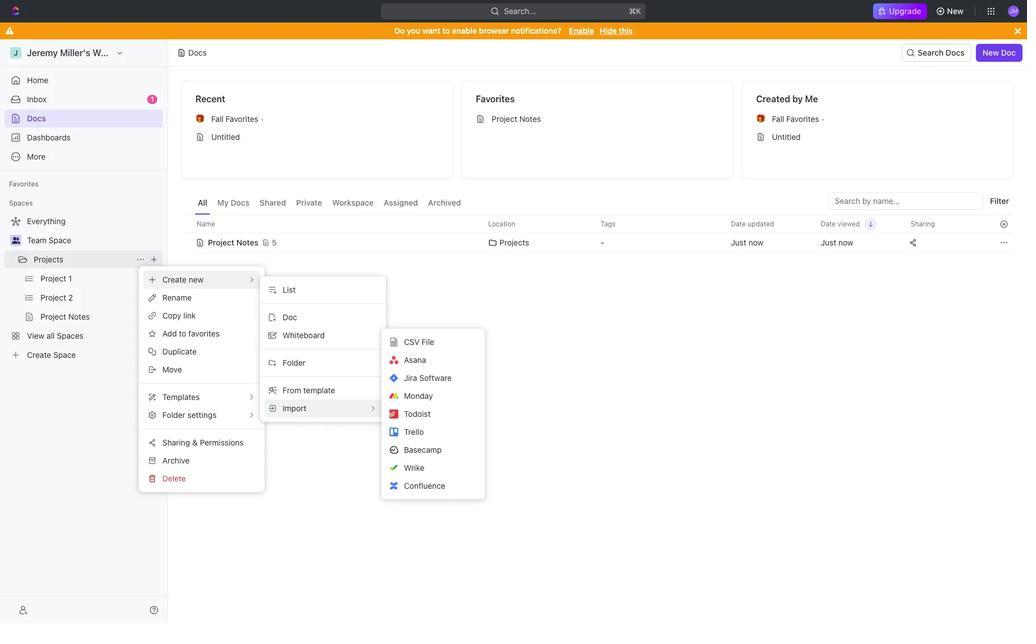 Task type: describe. For each thing, give the bounding box(es) containing it.
all
[[198, 198, 207, 208]]

assigned button
[[381, 192, 421, 215]]

workspace button
[[330, 192, 377, 215]]

docs inside search docs button
[[946, 48, 965, 57]]

list
[[283, 285, 296, 295]]

team space
[[27, 236, 71, 245]]

untitled link for recent
[[191, 128, 444, 146]]

to inside "link"
[[179, 329, 186, 339]]

csv file
[[404, 337, 435, 347]]

doc inside button
[[1002, 48, 1017, 57]]

private button
[[294, 192, 325, 215]]

import
[[283, 404, 307, 413]]

tags
[[601, 220, 616, 228]]

2 now from the left
[[839, 238, 854, 247]]

add to favorites link
[[143, 325, 260, 343]]

add
[[163, 329, 177, 339]]

confluence
[[404, 481, 446, 491]]

home link
[[4, 71, 163, 89]]

row containing name
[[182, 215, 1015, 233]]

move
[[163, 365, 182, 375]]

my docs button
[[215, 192, 253, 215]]

1
[[151, 95, 154, 103]]

enable
[[569, 26, 595, 35]]

confluence button
[[386, 477, 481, 495]]

1 horizontal spatial notes
[[520, 114, 541, 124]]

search
[[918, 48, 944, 57]]

folder
[[283, 358, 306, 368]]

me
[[806, 94, 819, 104]]

folder button
[[265, 354, 382, 372]]

this
[[619, 26, 633, 35]]

template
[[304, 386, 335, 395]]

private
[[296, 198, 322, 208]]

delete link
[[143, 470, 260, 488]]

sharing for sharing
[[912, 220, 936, 228]]

1 just now from the left
[[732, 238, 764, 247]]

trello button
[[386, 423, 481, 441]]

new for new
[[948, 6, 964, 16]]

copy link
[[163, 311, 196, 321]]

dashboards
[[27, 133, 71, 142]]

asana
[[404, 355, 427, 365]]

duplicate
[[163, 347, 197, 357]]

date updated
[[732, 220, 775, 228]]

location
[[489, 220, 516, 228]]

all button
[[195, 192, 210, 215]]

dashboards link
[[4, 129, 163, 147]]

create new link
[[143, 271, 260, 289]]

docs inside "docs" "link"
[[27, 114, 46, 123]]

delete
[[163, 474, 186, 484]]

csv file button
[[386, 333, 481, 351]]

hide
[[600, 26, 617, 35]]

1 horizontal spatial to
[[443, 26, 450, 35]]

whiteboard
[[283, 331, 325, 340]]

user group image
[[12, 237, 20, 244]]

do
[[395, 26, 405, 35]]

created
[[757, 94, 791, 104]]

date viewed
[[822, 220, 861, 228]]

jira
[[404, 373, 418, 383]]

team
[[27, 236, 47, 245]]

rename
[[163, 293, 192, 303]]

sidebar navigation
[[0, 39, 168, 624]]

from
[[283, 386, 301, 395]]

table containing project notes
[[182, 215, 1015, 254]]

want
[[423, 26, 441, 35]]

upgrade
[[890, 6, 922, 16]]

untitled for created by me
[[773, 132, 801, 142]]

1 horizontal spatial projects
[[500, 238, 530, 247]]

date for date updated
[[732, 220, 747, 228]]

enable
[[452, 26, 477, 35]]

projects inside sidebar navigation
[[34, 255, 63, 264]]

• for recent
[[261, 114, 264, 123]]

tab list containing all
[[195, 192, 464, 215]]

duplicate link
[[143, 343, 260, 361]]

date for date viewed
[[822, 220, 836, 228]]

updated
[[748, 220, 775, 228]]

assigned
[[384, 198, 418, 208]]

browser
[[479, 26, 510, 35]]

asana button
[[386, 351, 481, 369]]

new for new doc
[[983, 48, 1000, 57]]

5
[[272, 238, 277, 247]]

🎁 for created by me
[[757, 115, 766, 123]]

from template button
[[265, 382, 382, 400]]

home
[[27, 75, 49, 85]]

date updated button
[[725, 215, 781, 233]]

2 just now from the left
[[822, 238, 854, 247]]

workspace
[[332, 198, 374, 208]]

jira software button
[[386, 369, 481, 387]]

monday
[[404, 391, 433, 401]]



Task type: locate. For each thing, give the bounding box(es) containing it.
1 horizontal spatial project notes
[[492, 114, 541, 124]]

1 horizontal spatial sharing
[[912, 220, 936, 228]]

sharing
[[912, 220, 936, 228], [163, 438, 190, 448]]

1 vertical spatial notes
[[237, 238, 259, 247]]

file
[[422, 337, 435, 347]]

doc button
[[265, 309, 382, 327]]

tree containing team space
[[4, 213, 163, 364]]

untitled for recent
[[211, 132, 240, 142]]

by
[[793, 94, 804, 104]]

notifications?
[[512, 26, 562, 35]]

team space link
[[27, 232, 161, 250]]

projects down location
[[500, 238, 530, 247]]

🎁 down the recent
[[196, 115, 205, 123]]

list button
[[265, 281, 382, 299]]

favorites inside 'button'
[[9, 180, 39, 188]]

0 vertical spatial project
[[492, 114, 518, 124]]

tree inside sidebar navigation
[[4, 213, 163, 364]]

untitled link
[[191, 128, 444, 146], [752, 128, 1005, 146]]

0 vertical spatial notes
[[520, 114, 541, 124]]

fall favorites • for recent
[[211, 114, 264, 124]]

wrike
[[404, 463, 425, 473]]

rename link
[[143, 289, 260, 307]]

cell
[[182, 233, 194, 253]]

archived button
[[426, 192, 464, 215]]

1 vertical spatial doc
[[283, 313, 297, 322]]

2 date from the left
[[822, 220, 836, 228]]

docs inside my docs button
[[231, 198, 250, 208]]

1 horizontal spatial •
[[822, 114, 825, 123]]

new doc
[[983, 48, 1017, 57]]

0 vertical spatial new
[[948, 6, 964, 16]]

fall favorites •
[[211, 114, 264, 124], [773, 114, 825, 124]]

1 horizontal spatial 🎁
[[757, 115, 766, 123]]

fall for created by me
[[773, 114, 785, 124]]

0 vertical spatial project notes
[[492, 114, 541, 124]]

my
[[218, 198, 229, 208]]

create new button
[[143, 271, 260, 289]]

0 vertical spatial sharing
[[912, 220, 936, 228]]

search docs
[[918, 48, 965, 57]]

2 just from the left
[[822, 238, 837, 247]]

fall down created
[[773, 114, 785, 124]]

1 horizontal spatial date
[[822, 220, 836, 228]]

1 horizontal spatial just now
[[822, 238, 854, 247]]

row down tags
[[182, 232, 1015, 254]]

row containing project notes
[[182, 232, 1015, 254]]

0 horizontal spatial untitled
[[211, 132, 240, 142]]

projects down team space
[[34, 255, 63, 264]]

do you want to enable browser notifications? enable hide this
[[395, 26, 633, 35]]

1 • from the left
[[261, 114, 264, 123]]

0 horizontal spatial sharing
[[163, 438, 190, 448]]

1 vertical spatial project notes
[[208, 238, 259, 247]]

csv
[[404, 337, 420, 347]]

new
[[948, 6, 964, 16], [983, 48, 1000, 57]]

1 horizontal spatial untitled link
[[752, 128, 1005, 146]]

1 now from the left
[[749, 238, 764, 247]]

1 horizontal spatial fall favorites •
[[773, 114, 825, 124]]

just
[[732, 238, 747, 247], [822, 238, 837, 247]]

docs link
[[4, 110, 163, 128]]

0 horizontal spatial projects
[[34, 255, 63, 264]]

1 vertical spatial to
[[179, 329, 186, 339]]

just down the date updated button
[[732, 238, 747, 247]]

project notes inside row
[[208, 238, 259, 247]]

todoist
[[404, 409, 431, 419]]

trello
[[404, 427, 424, 437]]

monday button
[[386, 387, 481, 405]]

2 row from the top
[[182, 232, 1015, 254]]

upgrade link
[[874, 3, 928, 19]]

archive
[[163, 456, 190, 466]]

date inside button
[[732, 220, 747, 228]]

import button
[[265, 400, 382, 418]]

0 vertical spatial to
[[443, 26, 450, 35]]

move link
[[143, 361, 260, 379]]

sharing for sharing & permissions
[[163, 438, 190, 448]]

archive link
[[143, 452, 260, 470]]

docs right the search
[[946, 48, 965, 57]]

basecamp
[[404, 445, 442, 455]]

fall
[[211, 114, 224, 124], [773, 114, 785, 124]]

0 horizontal spatial fall favorites •
[[211, 114, 264, 124]]

now down date viewed button
[[839, 238, 854, 247]]

untitled down created by me
[[773, 132, 801, 142]]

jira software
[[404, 373, 452, 383]]

• for created by me
[[822, 114, 825, 123]]

1 🎁 from the left
[[196, 115, 205, 123]]

1 horizontal spatial doc
[[1002, 48, 1017, 57]]

&
[[192, 438, 198, 448]]

new
[[189, 275, 204, 285]]

add to favorites
[[163, 329, 220, 339]]

to right 'add'
[[179, 329, 186, 339]]

date inside button
[[822, 220, 836, 228]]

to
[[443, 26, 450, 35], [179, 329, 186, 339]]

•
[[261, 114, 264, 123], [822, 114, 825, 123]]

to right the want
[[443, 26, 450, 35]]

1 vertical spatial new
[[983, 48, 1000, 57]]

todoist button
[[386, 405, 481, 423]]

name
[[197, 220, 215, 228]]

projects
[[500, 238, 530, 247], [34, 255, 63, 264]]

1 untitled from the left
[[211, 132, 240, 142]]

project notes
[[492, 114, 541, 124], [208, 238, 259, 247]]

0 vertical spatial doc
[[1002, 48, 1017, 57]]

1 horizontal spatial new
[[983, 48, 1000, 57]]

fall for recent
[[211, 114, 224, 124]]

fall favorites • down the recent
[[211, 114, 264, 124]]

space
[[49, 236, 71, 245]]

now down the date updated button
[[749, 238, 764, 247]]

🎁 for recent
[[196, 115, 205, 123]]

⌘k
[[630, 6, 642, 16]]

0 horizontal spatial project
[[208, 238, 235, 247]]

sharing & permissions
[[163, 438, 244, 448]]

date viewed button
[[815, 215, 878, 233]]

just now down the date updated button
[[732, 238, 764, 247]]

shared
[[260, 198, 286, 208]]

0 horizontal spatial now
[[749, 238, 764, 247]]

1 horizontal spatial just
[[822, 238, 837, 247]]

1 vertical spatial sharing
[[163, 438, 190, 448]]

docs down inbox
[[27, 114, 46, 123]]

docs up the recent
[[188, 48, 207, 57]]

1 vertical spatial projects
[[34, 255, 63, 264]]

favorites button
[[4, 178, 43, 191]]

new right search docs
[[983, 48, 1000, 57]]

project inside row
[[208, 238, 235, 247]]

0 horizontal spatial project notes
[[208, 238, 259, 247]]

sharing inside row
[[912, 220, 936, 228]]

0 horizontal spatial 🎁
[[196, 115, 205, 123]]

date left viewed
[[822, 220, 836, 228]]

favorites
[[189, 329, 220, 339]]

1 fall from the left
[[211, 114, 224, 124]]

2 fall favorites • from the left
[[773, 114, 825, 124]]

create
[[163, 275, 187, 285]]

permissions
[[200, 438, 244, 448]]

0 vertical spatial projects
[[500, 238, 530, 247]]

tree
[[4, 213, 163, 364]]

2 🎁 from the left
[[757, 115, 766, 123]]

column header
[[182, 215, 194, 233]]

software
[[420, 373, 452, 383]]

1 date from the left
[[732, 220, 747, 228]]

created by me
[[757, 94, 819, 104]]

fall down the recent
[[211, 114, 224, 124]]

now
[[749, 238, 764, 247], [839, 238, 854, 247]]

cell inside row
[[182, 233, 194, 253]]

2 untitled link from the left
[[752, 128, 1005, 146]]

0 horizontal spatial new
[[948, 6, 964, 16]]

date left updated
[[732, 220, 747, 228]]

shared button
[[257, 192, 289, 215]]

untitled link for created by me
[[752, 128, 1005, 146]]

0 horizontal spatial notes
[[237, 238, 259, 247]]

projects link
[[34, 251, 132, 269]]

doc inside button
[[283, 313, 297, 322]]

untitled down the recent
[[211, 132, 240, 142]]

0 horizontal spatial date
[[732, 220, 747, 228]]

1 untitled link from the left
[[191, 128, 444, 146]]

copy
[[163, 311, 181, 321]]

2 untitled from the left
[[773, 132, 801, 142]]

sharing & permissions link
[[143, 434, 260, 452]]

sharing down search by name... text box
[[912, 220, 936, 228]]

basecamp button
[[386, 441, 481, 459]]

0 horizontal spatial just
[[732, 238, 747, 247]]

archived
[[428, 198, 461, 208]]

whiteboard button
[[265, 327, 382, 345]]

0 horizontal spatial doc
[[283, 313, 297, 322]]

1 just from the left
[[732, 238, 747, 247]]

fall favorites • for created by me
[[773, 114, 825, 124]]

docs right the my
[[231, 198, 250, 208]]

2 • from the left
[[822, 114, 825, 123]]

row up -
[[182, 215, 1015, 233]]

new up search docs
[[948, 6, 964, 16]]

0 horizontal spatial just now
[[732, 238, 764, 247]]

just down date viewed
[[822, 238, 837, 247]]

docs
[[188, 48, 207, 57], [946, 48, 965, 57], [27, 114, 46, 123], [231, 198, 250, 208]]

1 row from the top
[[182, 215, 1015, 233]]

2 fall from the left
[[773, 114, 785, 124]]

new button
[[932, 2, 971, 20]]

0 horizontal spatial •
[[261, 114, 264, 123]]

create new
[[163, 275, 204, 285]]

sharing up the archive
[[163, 438, 190, 448]]

table
[[182, 215, 1015, 254]]

1 horizontal spatial now
[[839, 238, 854, 247]]

0 horizontal spatial untitled link
[[191, 128, 444, 146]]

notes inside row
[[237, 238, 259, 247]]

0 horizontal spatial fall
[[211, 114, 224, 124]]

tab list
[[195, 192, 464, 215]]

row
[[182, 215, 1015, 233], [182, 232, 1015, 254]]

recent
[[196, 94, 225, 104]]

1 horizontal spatial project
[[492, 114, 518, 124]]

1 vertical spatial project
[[208, 238, 235, 247]]

1 fall favorites • from the left
[[211, 114, 264, 124]]

0 horizontal spatial to
[[179, 329, 186, 339]]

🎁 down created
[[757, 115, 766, 123]]

1 horizontal spatial untitled
[[773, 132, 801, 142]]

project
[[492, 114, 518, 124], [208, 238, 235, 247]]

my docs
[[218, 198, 250, 208]]

Search by name... text field
[[836, 193, 978, 210]]

spaces
[[9, 199, 33, 208]]

copy link link
[[143, 307, 260, 325]]

1 horizontal spatial fall
[[773, 114, 785, 124]]

just now down date viewed
[[822, 238, 854, 247]]

fall favorites • down by
[[773, 114, 825, 124]]



Task type: vqa. For each thing, say whether or not it's contained in the screenshot.
Create new 'dropdown button' on the top left of page
yes



